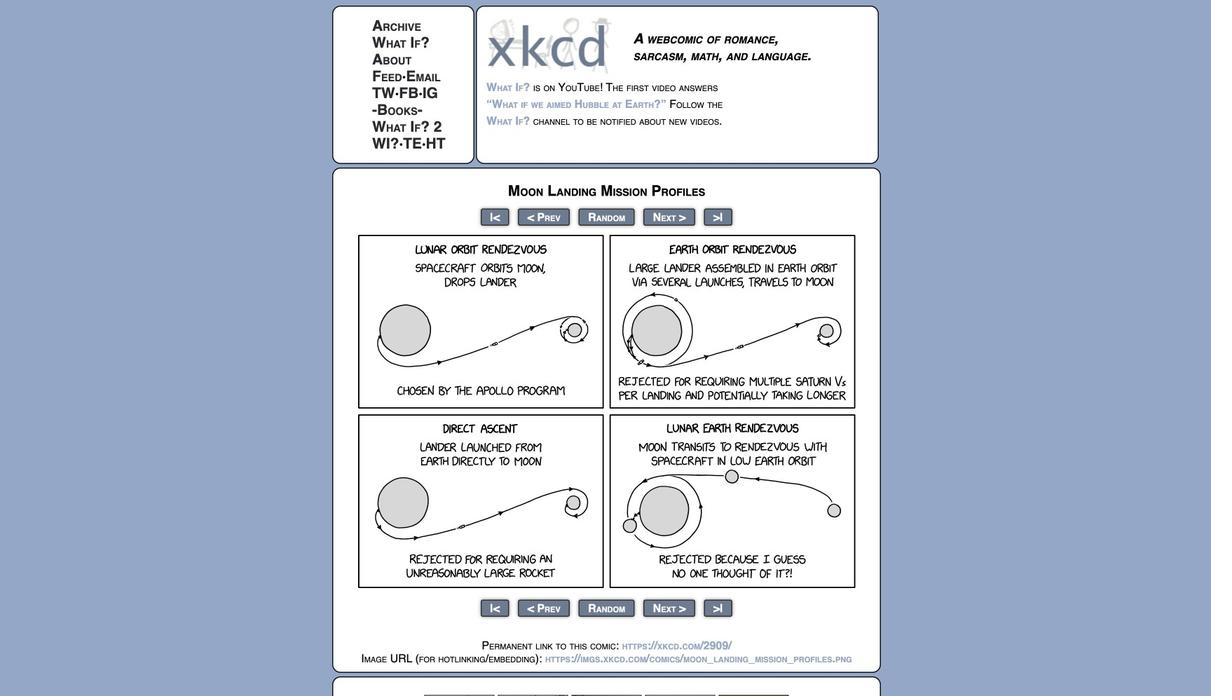Task type: vqa. For each thing, say whether or not it's contained in the screenshot.
xkcd.com logo
yes



Task type: locate. For each thing, give the bounding box(es) containing it.
xkcd.com logo image
[[487, 16, 616, 74]]



Task type: describe. For each thing, give the bounding box(es) containing it.
moon landing mission profiles image
[[358, 235, 855, 588]]



